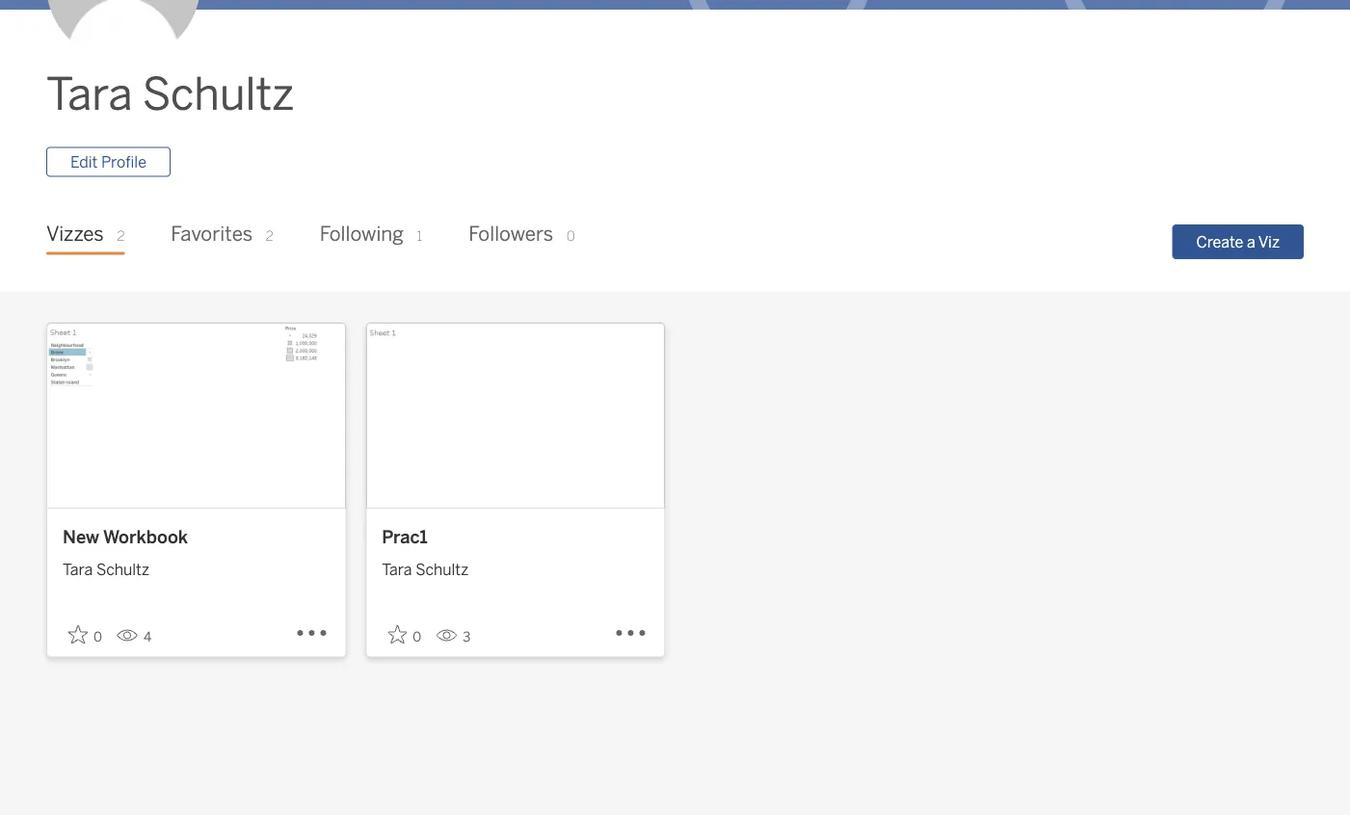 Task type: describe. For each thing, give the bounding box(es) containing it.
new workbook
[[63, 527, 188, 548]]

vizzes
[[46, 222, 104, 246]]

tara schultz link for new workbook
[[63, 551, 330, 582]]

2 for favorites
[[266, 228, 273, 244]]

prac1
[[382, 527, 428, 548]]

1
[[417, 228, 423, 244]]

favorites
[[171, 222, 253, 246]]

workbook
[[103, 527, 188, 548]]

Add Favorite button
[[382, 619, 428, 651]]

create a viz
[[1197, 233, 1280, 251]]

4
[[144, 629, 152, 645]]

new workbook link
[[63, 524, 330, 551]]

followers
[[469, 222, 554, 246]]

a
[[1247, 233, 1256, 251]]

tara up edit
[[46, 68, 133, 120]]

viz
[[1259, 233, 1280, 251]]

0 for prac1
[[413, 629, 421, 645]]

edit profile
[[70, 153, 146, 171]]

more actions image
[[295, 617, 330, 652]]

prac1 link
[[382, 524, 649, 551]]

4 views element
[[109, 621, 159, 653]]

Add Favorite button
[[63, 619, 109, 651]]

tara schultz up profile
[[46, 68, 294, 120]]



Task type: locate. For each thing, give the bounding box(es) containing it.
0 horizontal spatial 2
[[117, 228, 125, 244]]

workbook thumbnail image for new workbook
[[47, 323, 345, 508]]

2 right 'vizzes'
[[117, 228, 125, 244]]

tara down prac1
[[382, 561, 412, 579]]

0 for new workbook
[[94, 629, 102, 645]]

new
[[63, 527, 99, 548]]

2 horizontal spatial 0
[[567, 228, 575, 244]]

edit profile button
[[46, 147, 171, 177]]

tara schultz link up the '3'
[[382, 551, 649, 582]]

1 tara schultz link from the left
[[63, 551, 330, 582]]

2 for vizzes
[[117, 228, 125, 244]]

3
[[463, 629, 471, 645]]

schultz for new workbook
[[96, 561, 149, 579]]

1 2 from the left
[[117, 228, 125, 244]]

tara down new
[[63, 561, 93, 579]]

0 inside add favorite button
[[94, 629, 102, 645]]

tara for prac1
[[382, 561, 412, 579]]

0 inside button
[[413, 629, 421, 645]]

schultz for prac1
[[416, 561, 469, 579]]

profile
[[101, 153, 146, 171]]

0 horizontal spatial 0
[[94, 629, 102, 645]]

tara schultz for new workbook
[[63, 561, 149, 579]]

2
[[117, 228, 125, 244], [266, 228, 273, 244]]

workbook thumbnail image for prac1
[[367, 323, 665, 508]]

tara schultz link for prac1
[[382, 551, 649, 582]]

1 horizontal spatial tara schultz link
[[382, 551, 649, 582]]

1 horizontal spatial 2
[[266, 228, 273, 244]]

create
[[1197, 233, 1244, 251]]

create a viz button
[[1173, 225, 1304, 259]]

following
[[320, 222, 404, 246]]

0 left 3 views element
[[413, 629, 421, 645]]

more actions image
[[615, 617, 649, 652]]

1 horizontal spatial workbook thumbnail image
[[367, 323, 665, 508]]

2 workbook thumbnail image from the left
[[367, 323, 665, 508]]

1 workbook thumbnail image from the left
[[47, 323, 345, 508]]

tara for new workbook
[[63, 561, 93, 579]]

tara schultz link
[[63, 551, 330, 582], [382, 551, 649, 582]]

tara schultz link down workbook
[[63, 551, 330, 582]]

0
[[567, 228, 575, 244], [94, 629, 102, 645], [413, 629, 421, 645]]

tara schultz down new workbook on the left of the page
[[63, 561, 149, 579]]

edit
[[70, 153, 98, 171]]

0 horizontal spatial tara schultz link
[[63, 551, 330, 582]]

0 horizontal spatial workbook thumbnail image
[[47, 323, 345, 508]]

0 left 4 views element at the left bottom of page
[[94, 629, 102, 645]]

2 right favorites
[[266, 228, 273, 244]]

tara schultz for prac1
[[382, 561, 469, 579]]

schultz
[[143, 68, 294, 120], [96, 561, 149, 579], [416, 561, 469, 579]]

tara
[[46, 68, 133, 120], [63, 561, 93, 579], [382, 561, 412, 579]]

workbook thumbnail image
[[47, 323, 345, 508], [367, 323, 665, 508]]

2 tara schultz link from the left
[[382, 551, 649, 582]]

1 horizontal spatial 0
[[413, 629, 421, 645]]

0 right the followers
[[567, 228, 575, 244]]

tara schultz down prac1
[[382, 561, 469, 579]]

3 views element
[[428, 621, 478, 653]]

2 2 from the left
[[266, 228, 273, 244]]

tara schultz
[[46, 68, 294, 120], [63, 561, 149, 579], [382, 561, 469, 579]]



Task type: vqa. For each thing, say whether or not it's contained in the screenshot.
rightmost Tara Schultz 'link'
yes



